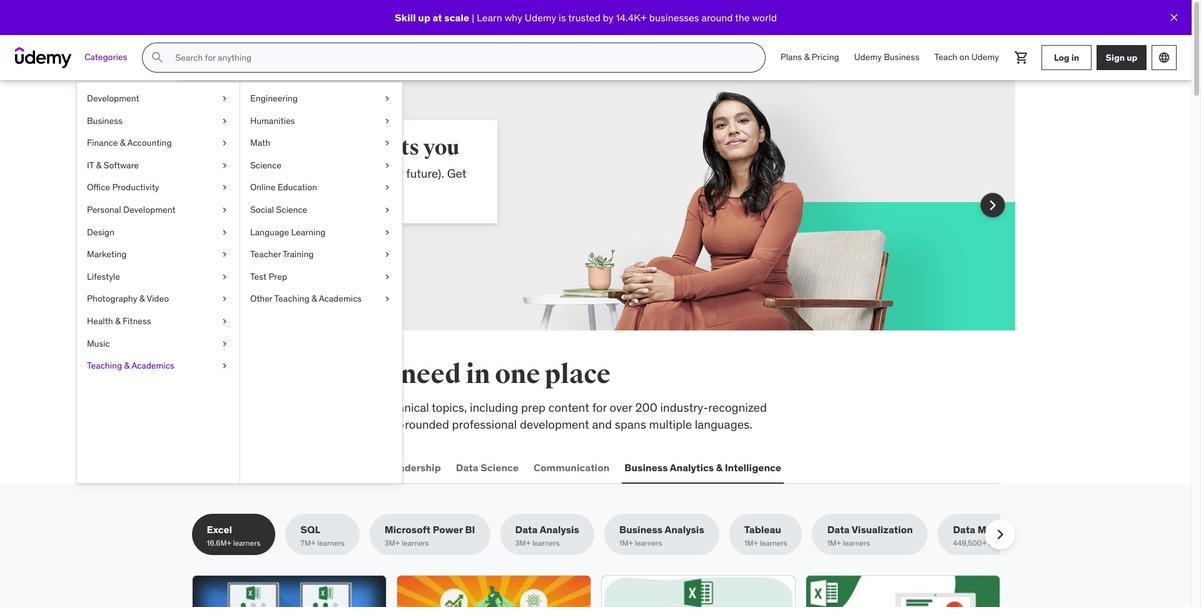 Task type: vqa. For each thing, say whether or not it's contained in the screenshot.
-
no



Task type: describe. For each thing, give the bounding box(es) containing it.
business analytics & intelligence button
[[622, 453, 784, 483]]

data for data visualization 1m+ learners
[[828, 523, 850, 536]]

& for video
[[139, 293, 145, 304]]

present
[[311, 166, 352, 181]]

it & software link
[[77, 154, 240, 177]]

xsmall image for personal development
[[220, 204, 230, 216]]

is
[[559, 11, 566, 24]]

academics inside other teaching & academics link
[[319, 293, 362, 304]]

1m+ for business analysis
[[620, 538, 633, 548]]

learning inside learning that gets you skills for your present (and your future). get started with us.
[[237, 135, 329, 161]]

xsmall image for engineering
[[382, 93, 392, 105]]

categories button
[[77, 43, 135, 73]]

sign up link
[[1097, 45, 1147, 70]]

you for skills
[[351, 359, 396, 391]]

supports
[[329, 417, 376, 432]]

teach on udemy
[[935, 51, 999, 63]]

xsmall image for marketing
[[220, 249, 230, 261]]

test prep link
[[240, 266, 402, 288]]

development link
[[77, 88, 240, 110]]

photography
[[87, 293, 137, 304]]

1 vertical spatial the
[[233, 359, 274, 391]]

teacher training link
[[240, 244, 402, 266]]

xsmall image for language learning
[[382, 226, 392, 239]]

other
[[250, 293, 273, 304]]

udemy business link
[[847, 43, 927, 73]]

development for web
[[218, 461, 282, 474]]

learners inside "tableau 1m+ learners"
[[760, 538, 788, 548]]

udemy business
[[855, 51, 920, 63]]

training
[[283, 249, 314, 260]]

office
[[87, 182, 110, 193]]

by
[[603, 11, 614, 24]]

business analytics & intelligence
[[625, 461, 782, 474]]

close image
[[1168, 11, 1181, 24]]

math link
[[240, 132, 402, 154]]

academics inside teaching & academics link
[[132, 360, 174, 371]]

business for business
[[87, 115, 123, 126]]

office productivity link
[[77, 177, 240, 199]]

office productivity
[[87, 182, 159, 193]]

multiple
[[649, 417, 692, 432]]

0 horizontal spatial teaching
[[87, 360, 122, 371]]

at
[[433, 11, 442, 24]]

workplace
[[281, 400, 335, 415]]

7m+
[[301, 538, 316, 548]]

language learning
[[250, 226, 326, 238]]

& for software
[[96, 159, 102, 171]]

shopping cart with 0 items image
[[1014, 50, 1030, 65]]

xsmall image for photography & video
[[220, 293, 230, 305]]

engineering link
[[240, 88, 402, 110]]

music
[[87, 338, 110, 349]]

learners inside the sql 7m+ learners
[[317, 538, 345, 548]]

scale
[[445, 11, 469, 24]]

business link
[[77, 110, 240, 132]]

topic filters element
[[192, 514, 1038, 555]]

web development button
[[192, 453, 284, 483]]

pricing
[[812, 51, 840, 63]]

log in link
[[1042, 45, 1092, 70]]

excel
[[207, 523, 232, 536]]

1m+ for data visualization
[[828, 538, 841, 548]]

& for pricing
[[805, 51, 810, 63]]

business for business analysis 1m+ learners
[[620, 523, 663, 536]]

& inside button
[[716, 461, 723, 474]]

& down test prep link
[[312, 293, 317, 304]]

up for sign
[[1127, 52, 1138, 63]]

business analysis 1m+ learners
[[620, 523, 705, 548]]

math
[[250, 137, 270, 148]]

xsmall image for humanities
[[382, 115, 392, 127]]

all
[[192, 359, 229, 391]]

learners inside data analysis 3m+ learners
[[533, 538, 560, 548]]

plans & pricing
[[781, 51, 840, 63]]

xsmall image for development
[[220, 93, 230, 105]]

teacher
[[250, 249, 281, 260]]

spans
[[615, 417, 646, 432]]

(and
[[355, 166, 378, 181]]

finance & accounting
[[87, 137, 172, 148]]

1 your from the left
[[285, 166, 308, 181]]

education
[[278, 182, 317, 193]]

marketing link
[[77, 244, 240, 266]]

2 your from the left
[[381, 166, 403, 181]]

& for accounting
[[120, 137, 125, 148]]

xsmall image for music
[[220, 338, 230, 350]]

and
[[592, 417, 612, 432]]

14.4k+
[[616, 11, 647, 24]]

data visualization 1m+ learners
[[828, 523, 913, 548]]

recognized
[[709, 400, 767, 415]]

xsmall image for teacher training
[[382, 249, 392, 261]]

learning that gets you skills for your present (and your future). get started with us.
[[237, 135, 467, 198]]

test
[[250, 271, 267, 282]]

learners inside data modeling 449,500+ learners
[[989, 538, 1016, 548]]

data analysis 3m+ learners
[[515, 523, 580, 548]]

leadership
[[388, 461, 441, 474]]

future).
[[406, 166, 444, 181]]

449,500+
[[953, 538, 987, 548]]

to
[[367, 400, 378, 415]]

certifications,
[[192, 417, 264, 432]]

finance & accounting link
[[77, 132, 240, 154]]

learners inside microsoft power bi 3m+ learners
[[402, 538, 429, 548]]

xsmall image for social science
[[382, 204, 392, 216]]

0 vertical spatial skills
[[278, 359, 346, 391]]

for inside learning that gets you skills for your present (and your future). get started with us.
[[268, 166, 283, 181]]

topics,
[[432, 400, 467, 415]]

xsmall image for office productivity
[[220, 182, 230, 194]]

social science link
[[240, 199, 402, 221]]

our
[[267, 417, 284, 432]]

& for academics
[[124, 360, 130, 371]]

photography & video link
[[77, 288, 240, 310]]

finance
[[87, 137, 118, 148]]

well-
[[379, 417, 405, 432]]

engineering
[[250, 93, 298, 104]]

gets
[[378, 135, 420, 161]]

log in
[[1054, 52, 1080, 63]]

submit search image
[[150, 50, 165, 65]]

skill up at scale | learn why udemy is trusted by 14.4k+ businesses around the world
[[395, 11, 777, 24]]

sql 7m+ learners
[[301, 523, 345, 548]]

0 vertical spatial in
[[1072, 52, 1080, 63]]

skill
[[395, 11, 416, 24]]

science link
[[240, 154, 402, 177]]

other teaching & academics link
[[240, 288, 402, 310]]

data for data science
[[456, 461, 479, 474]]

analysis for data analysis
[[540, 523, 580, 536]]

online education link
[[240, 177, 402, 199]]



Task type: locate. For each thing, give the bounding box(es) containing it.
learners
[[233, 538, 261, 548], [317, 538, 345, 548], [402, 538, 429, 548], [533, 538, 560, 548], [635, 538, 663, 548], [760, 538, 788, 548], [843, 538, 871, 548], [989, 538, 1016, 548]]

development down categories "dropdown button"
[[87, 93, 139, 104]]

science down the professional
[[481, 461, 519, 474]]

2 analysis from the left
[[665, 523, 705, 536]]

0 vertical spatial for
[[268, 166, 283, 181]]

science for data
[[481, 461, 519, 474]]

learners inside data visualization 1m+ learners
[[843, 538, 871, 548]]

1 horizontal spatial analysis
[[665, 523, 705, 536]]

1 horizontal spatial the
[[735, 11, 750, 24]]

science for social
[[276, 204, 307, 215]]

for up the and
[[592, 400, 607, 415]]

critical
[[242, 400, 278, 415]]

science
[[250, 159, 282, 171], [276, 204, 307, 215], [481, 461, 519, 474]]

teacher training
[[250, 249, 314, 260]]

place
[[545, 359, 611, 391]]

analytics
[[670, 461, 714, 474]]

skills up workplace
[[278, 359, 346, 391]]

xsmall image for math
[[382, 137, 392, 149]]

3 learners from the left
[[402, 538, 429, 548]]

xsmall image inside design link
[[220, 226, 230, 239]]

data inside data analysis 3m+ learners
[[515, 523, 538, 536]]

tableau
[[745, 523, 782, 536]]

next image
[[983, 195, 1003, 215], [990, 525, 1010, 545]]

science down with
[[276, 204, 307, 215]]

skills
[[278, 359, 346, 391], [338, 400, 365, 415]]

technical
[[381, 400, 429, 415]]

0 horizontal spatial you
[[351, 359, 396, 391]]

you for gets
[[423, 135, 460, 161]]

business inside button
[[625, 461, 668, 474]]

0 horizontal spatial 3m+
[[385, 538, 400, 548]]

in right log
[[1072, 52, 1080, 63]]

it
[[87, 159, 94, 171]]

2 vertical spatial development
[[218, 461, 282, 474]]

choose a language image
[[1158, 51, 1171, 64]]

xsmall image inside the development link
[[220, 93, 230, 105]]

8 learners from the left
[[989, 538, 1016, 548]]

xsmall image inside language learning link
[[382, 226, 392, 239]]

skills up the supports
[[338, 400, 365, 415]]

around
[[702, 11, 733, 24]]

1 vertical spatial skills
[[338, 400, 365, 415]]

xsmall image for it & software
[[220, 159, 230, 172]]

1 vertical spatial for
[[592, 400, 607, 415]]

learning down the humanities
[[237, 135, 329, 161]]

data inside data visualization 1m+ learners
[[828, 523, 850, 536]]

business inside 'business analysis 1m+ learners'
[[620, 523, 663, 536]]

marketing
[[87, 249, 127, 260]]

teaching down music
[[87, 360, 122, 371]]

& for fitness
[[115, 315, 120, 327]]

1 horizontal spatial udemy
[[855, 51, 882, 63]]

xsmall image inside math link
[[382, 137, 392, 149]]

1 horizontal spatial for
[[592, 400, 607, 415]]

social
[[250, 204, 274, 215]]

1 vertical spatial you
[[351, 359, 396, 391]]

xsmall image inside online education link
[[382, 182, 392, 194]]

your up education
[[285, 166, 308, 181]]

personal development
[[87, 204, 176, 215]]

udemy
[[525, 11, 556, 24], [855, 51, 882, 63], [972, 51, 999, 63]]

xsmall image inside the humanities link
[[382, 115, 392, 127]]

0 horizontal spatial up
[[418, 11, 431, 24]]

16.6m+
[[207, 538, 231, 548]]

your right (and
[[381, 166, 403, 181]]

business inside 'link'
[[884, 51, 920, 63]]

xsmall image inside music link
[[220, 338, 230, 350]]

xsmall image for online education
[[382, 182, 392, 194]]

analysis for business analysis
[[665, 523, 705, 536]]

data down the professional
[[456, 461, 479, 474]]

xsmall image inside engineering link
[[382, 93, 392, 105]]

social science
[[250, 204, 307, 215]]

xsmall image for health & fitness
[[220, 315, 230, 328]]

1 vertical spatial development
[[123, 204, 176, 215]]

0 vertical spatial next image
[[983, 195, 1003, 215]]

xsmall image for other teaching & academics
[[382, 293, 392, 305]]

next image inside topic filters element
[[990, 525, 1010, 545]]

science up online
[[250, 159, 282, 171]]

0 vertical spatial you
[[423, 135, 460, 161]]

web development
[[194, 461, 282, 474]]

photography & video
[[87, 293, 169, 304]]

online education
[[250, 182, 317, 193]]

you up get
[[423, 135, 460, 161]]

0 horizontal spatial the
[[233, 359, 274, 391]]

data up 449,500+
[[953, 523, 976, 536]]

up right the sign
[[1127, 52, 1138, 63]]

xsmall image for lifestyle
[[220, 271, 230, 283]]

online
[[250, 182, 276, 193]]

2 1m+ from the left
[[745, 538, 758, 548]]

1 vertical spatial academics
[[132, 360, 174, 371]]

intelligence
[[725, 461, 782, 474]]

udemy right pricing
[[855, 51, 882, 63]]

business for business analytics & intelligence
[[625, 461, 668, 474]]

xsmall image
[[220, 115, 230, 127], [382, 137, 392, 149], [220, 182, 230, 194], [220, 204, 230, 216], [220, 226, 230, 239], [220, 249, 230, 261], [382, 271, 392, 283], [220, 338, 230, 350]]

xsmall image for test prep
[[382, 271, 392, 283]]

xsmall image inside health & fitness link
[[220, 315, 230, 328]]

0 horizontal spatial 1m+
[[620, 538, 633, 548]]

0 vertical spatial learning
[[237, 135, 329, 161]]

1 vertical spatial teaching
[[87, 360, 122, 371]]

0 horizontal spatial analysis
[[540, 523, 580, 536]]

learning up training at the left top of the page
[[291, 226, 326, 238]]

xsmall image
[[220, 93, 230, 105], [382, 93, 392, 105], [382, 115, 392, 127], [220, 137, 230, 149], [220, 159, 230, 172], [382, 159, 392, 172], [382, 182, 392, 194], [382, 204, 392, 216], [382, 226, 392, 239], [382, 249, 392, 261], [220, 271, 230, 283], [220, 293, 230, 305], [382, 293, 392, 305], [220, 315, 230, 328], [220, 360, 230, 372]]

0 vertical spatial science
[[250, 159, 282, 171]]

why
[[505, 11, 523, 24]]

development right web
[[218, 461, 282, 474]]

music link
[[77, 333, 240, 355]]

xsmall image inside other teaching & academics link
[[382, 293, 392, 305]]

learners inside 'business analysis 1m+ learners'
[[635, 538, 663, 548]]

& right analytics
[[716, 461, 723, 474]]

Search for anything text field
[[173, 47, 750, 68]]

teaching
[[274, 293, 310, 304], [87, 360, 122, 371]]

bi
[[465, 523, 475, 536]]

development down 'office productivity' 'link'
[[123, 204, 176, 215]]

1 vertical spatial learning
[[291, 226, 326, 238]]

data for data modeling 449,500+ learners
[[953, 523, 976, 536]]

xsmall image for finance & accounting
[[220, 137, 230, 149]]

that
[[333, 135, 374, 161]]

world
[[753, 11, 777, 24]]

0 horizontal spatial for
[[268, 166, 283, 181]]

& right it
[[96, 159, 102, 171]]

data inside button
[[456, 461, 479, 474]]

xsmall image inside social science link
[[382, 204, 392, 216]]

academics down test prep link
[[319, 293, 362, 304]]

3m+ inside microsoft power bi 3m+ learners
[[385, 538, 400, 548]]

data science button
[[454, 453, 521, 483]]

|
[[472, 11, 475, 24]]

health & fitness
[[87, 315, 151, 327]]

development
[[520, 417, 589, 432]]

3m+
[[385, 538, 400, 548], [515, 538, 531, 548]]

visualization
[[852, 523, 913, 536]]

xsmall image for science
[[382, 159, 392, 172]]

0 vertical spatial up
[[418, 11, 431, 24]]

0 horizontal spatial academics
[[132, 360, 174, 371]]

xsmall image inside 'office productivity' 'link'
[[220, 182, 230, 194]]

7 learners from the left
[[843, 538, 871, 548]]

0 vertical spatial teaching
[[274, 293, 310, 304]]

1m+ inside 'business analysis 1m+ learners'
[[620, 538, 633, 548]]

1m+ inside data visualization 1m+ learners
[[828, 538, 841, 548]]

1m+ inside "tableau 1m+ learners"
[[745, 538, 758, 548]]

teaching & academics
[[87, 360, 174, 371]]

categories
[[84, 51, 127, 63]]

2 3m+ from the left
[[515, 538, 531, 548]]

academics down music link
[[132, 360, 174, 371]]

2 horizontal spatial udemy
[[972, 51, 999, 63]]

1 vertical spatial in
[[466, 359, 490, 391]]

up left at
[[418, 11, 431, 24]]

2 horizontal spatial 1m+
[[828, 538, 841, 548]]

0 horizontal spatial udemy
[[525, 11, 556, 24]]

1 horizontal spatial 3m+
[[515, 538, 531, 548]]

carousel element
[[177, 80, 1015, 360]]

data
[[456, 461, 479, 474], [515, 523, 538, 536], [828, 523, 850, 536], [953, 523, 976, 536]]

1 1m+ from the left
[[620, 538, 633, 548]]

xsmall image inside the photography & video link
[[220, 293, 230, 305]]

development inside button
[[218, 461, 282, 474]]

professional
[[452, 417, 517, 432]]

1 horizontal spatial you
[[423, 135, 460, 161]]

development for personal
[[123, 204, 176, 215]]

data science
[[456, 461, 519, 474]]

in up including at the bottom left of the page
[[466, 359, 490, 391]]

log
[[1054, 52, 1070, 63]]

xsmall image inside personal development link
[[220, 204, 230, 216]]

data left visualization
[[828, 523, 850, 536]]

udemy image
[[15, 47, 72, 68]]

communication
[[534, 461, 610, 474]]

data right bi
[[515, 523, 538, 536]]

&
[[805, 51, 810, 63], [120, 137, 125, 148], [96, 159, 102, 171], [139, 293, 145, 304], [312, 293, 317, 304], [115, 315, 120, 327], [124, 360, 130, 371], [716, 461, 723, 474]]

1 horizontal spatial your
[[381, 166, 403, 181]]

teach
[[935, 51, 958, 63]]

xsmall image for teaching & academics
[[220, 360, 230, 372]]

video
[[147, 293, 169, 304]]

5 learners from the left
[[635, 538, 663, 548]]

microsoft
[[385, 523, 431, 536]]

1 horizontal spatial 1m+
[[745, 538, 758, 548]]

data for data analysis 3m+ learners
[[515, 523, 538, 536]]

next image for topic filters element
[[990, 525, 1010, 545]]

web
[[194, 461, 216, 474]]

2 learners from the left
[[317, 538, 345, 548]]

trusted
[[568, 11, 601, 24]]

1 analysis from the left
[[540, 523, 580, 536]]

sign
[[1106, 52, 1125, 63]]

& left video
[[139, 293, 145, 304]]

humanities link
[[240, 110, 402, 132]]

health & fitness link
[[77, 310, 240, 333]]

design
[[87, 226, 114, 238]]

& right health
[[115, 315, 120, 327]]

learners inside excel 16.6m+ learners
[[233, 538, 261, 548]]

udemy left is
[[525, 11, 556, 24]]

you up the "to"
[[351, 359, 396, 391]]

for up "online education"
[[268, 166, 283, 181]]

next image inside carousel "element"
[[983, 195, 1003, 215]]

xsmall image inside marketing link
[[220, 249, 230, 261]]

test prep
[[250, 271, 287, 282]]

3m+ inside data analysis 3m+ learners
[[515, 538, 531, 548]]

1 horizontal spatial up
[[1127, 52, 1138, 63]]

& down music link
[[124, 360, 130, 371]]

0 vertical spatial development
[[87, 93, 139, 104]]

business
[[884, 51, 920, 63], [87, 115, 123, 126], [625, 461, 668, 474], [620, 523, 663, 536]]

1 3m+ from the left
[[385, 538, 400, 548]]

for inside covering critical workplace skills to technical topics, including prep content for over 200 industry-recognized certifications, our catalog supports well-rounded professional development and spans multiple languages.
[[592, 400, 607, 415]]

1 vertical spatial next image
[[990, 525, 1010, 545]]

xsmall image inside the finance & accounting 'link'
[[220, 137, 230, 149]]

you inside learning that gets you skills for your present (and your future). get started with us.
[[423, 135, 460, 161]]

xsmall image inside science link
[[382, 159, 392, 172]]

teaching down the prep
[[274, 293, 310, 304]]

2 vertical spatial science
[[481, 461, 519, 474]]

the up critical at the left bottom of page
[[233, 359, 274, 391]]

for
[[268, 166, 283, 181], [592, 400, 607, 415]]

1 vertical spatial science
[[276, 204, 307, 215]]

xsmall image for design
[[220, 226, 230, 239]]

udemy inside 'link'
[[855, 51, 882, 63]]

languages.
[[695, 417, 753, 432]]

next image for carousel "element"
[[983, 195, 1003, 215]]

modeling
[[978, 523, 1023, 536]]

analysis inside 'business analysis 1m+ learners'
[[665, 523, 705, 536]]

get
[[447, 166, 467, 181]]

& right 'finance'
[[120, 137, 125, 148]]

skills
[[237, 166, 265, 181]]

3 1m+ from the left
[[828, 538, 841, 548]]

us.
[[303, 182, 318, 198]]

xsmall image inside test prep link
[[382, 271, 392, 283]]

1 horizontal spatial teaching
[[274, 293, 310, 304]]

fitness
[[123, 315, 151, 327]]

up for skill
[[418, 11, 431, 24]]

& inside 'link'
[[120, 137, 125, 148]]

analysis inside data analysis 3m+ learners
[[540, 523, 580, 536]]

udemy right on
[[972, 51, 999, 63]]

4 learners from the left
[[533, 538, 560, 548]]

xsmall image for business
[[220, 115, 230, 127]]

& right plans
[[805, 51, 810, 63]]

0 vertical spatial academics
[[319, 293, 362, 304]]

1 learners from the left
[[233, 538, 261, 548]]

the
[[735, 11, 750, 24], [233, 359, 274, 391]]

humanities
[[250, 115, 295, 126]]

you
[[423, 135, 460, 161], [351, 359, 396, 391]]

prep
[[521, 400, 546, 415]]

xsmall image inside lifestyle link
[[220, 271, 230, 283]]

lifestyle link
[[77, 266, 240, 288]]

in
[[1072, 52, 1080, 63], [466, 359, 490, 391]]

6 learners from the left
[[760, 538, 788, 548]]

science inside button
[[481, 461, 519, 474]]

learn
[[477, 11, 502, 24]]

teaching & academics link
[[77, 355, 240, 377]]

xsmall image inside teaching & academics link
[[220, 360, 230, 372]]

other teaching & academics
[[250, 293, 362, 304]]

tableau 1m+ learners
[[745, 523, 788, 548]]

the left world
[[735, 11, 750, 24]]

0 vertical spatial the
[[735, 11, 750, 24]]

xsmall image inside business link
[[220, 115, 230, 127]]

xsmall image inside the teacher training 'link'
[[382, 249, 392, 261]]

including
[[470, 400, 518, 415]]

skills inside covering critical workplace skills to technical topics, including prep content for over 200 industry-recognized certifications, our catalog supports well-rounded professional development and spans multiple languages.
[[338, 400, 365, 415]]

power
[[433, 523, 463, 536]]

0 horizontal spatial in
[[466, 359, 490, 391]]

businesses
[[650, 11, 699, 24]]

1 horizontal spatial in
[[1072, 52, 1080, 63]]

1 vertical spatial up
[[1127, 52, 1138, 63]]

1 horizontal spatial academics
[[319, 293, 362, 304]]

0 horizontal spatial your
[[285, 166, 308, 181]]

xsmall image inside the it & software link
[[220, 159, 230, 172]]

data inside data modeling 449,500+ learners
[[953, 523, 976, 536]]

need
[[401, 359, 461, 391]]



